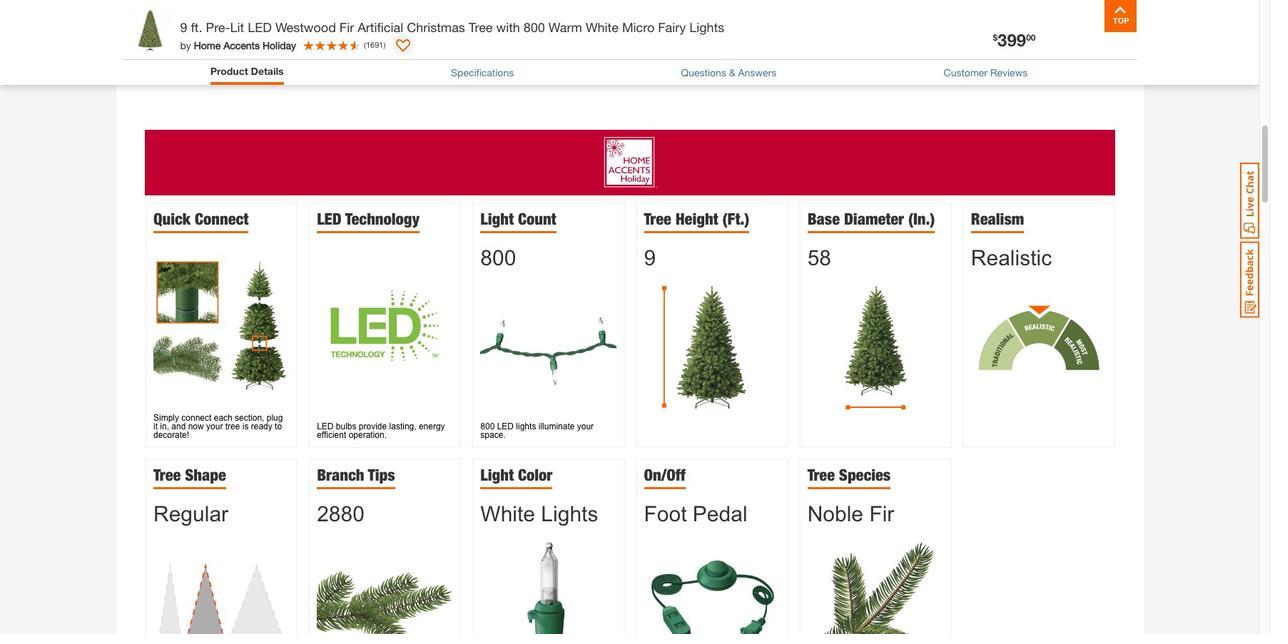 Task type: locate. For each thing, give the bounding box(es) containing it.
product down product image
[[123, 64, 172, 80]]

reviews
[[990, 66, 1028, 78]]

live chat image
[[1240, 163, 1260, 239]]

product
[[123, 64, 172, 80], [210, 65, 248, 77]]

westwood
[[275, 19, 336, 35]]

product details
[[123, 64, 218, 80], [210, 65, 284, 77]]

by
[[180, 39, 191, 51]]

customer reviews button
[[944, 65, 1028, 80], [944, 65, 1028, 80]]

&
[[729, 66, 735, 78]]

$ 399 00
[[993, 30, 1036, 50]]

product details down by
[[123, 64, 218, 80]]

0 horizontal spatial details
[[175, 64, 218, 80]]

by home accents holiday
[[180, 39, 296, 51]]

home
[[194, 39, 221, 51]]

white
[[586, 19, 619, 35]]

specifications button
[[451, 65, 514, 80], [451, 65, 514, 80]]

questions & answers button
[[681, 65, 777, 80], [681, 65, 777, 80]]

)
[[384, 40, 386, 49]]

800
[[524, 19, 545, 35]]

details
[[175, 64, 218, 80], [251, 65, 284, 77]]

(
[[364, 40, 366, 49]]

questions
[[681, 66, 726, 78]]

details down by
[[175, 64, 218, 80]]

artificial
[[358, 19, 403, 35]]

( 1691 )
[[364, 40, 386, 49]]

questions & answers
[[681, 66, 777, 78]]

product details button
[[116, 44, 1144, 101], [210, 64, 284, 81], [210, 64, 284, 79]]

1 horizontal spatial details
[[251, 65, 284, 77]]

christmas
[[407, 19, 465, 35]]

with
[[496, 19, 520, 35]]

led
[[248, 19, 272, 35]]

details down holiday
[[251, 65, 284, 77]]

$
[[993, 32, 998, 43]]

399
[[998, 30, 1026, 50]]

product down the by home accents holiday
[[210, 65, 248, 77]]

tree
[[469, 19, 493, 35]]

accents
[[224, 39, 260, 51]]

specifications
[[451, 66, 514, 78]]

ft.
[[191, 19, 202, 35]]

product details down accents
[[210, 65, 284, 77]]



Task type: describe. For each thing, give the bounding box(es) containing it.
fir
[[340, 19, 354, 35]]

0 horizontal spatial product
[[123, 64, 172, 80]]

lights
[[690, 19, 725, 35]]

answers
[[738, 66, 777, 78]]

customer
[[944, 66, 988, 78]]

micro
[[622, 19, 655, 35]]

00
[[1026, 32, 1036, 43]]

9 ft. pre-lit led westwood fir artificial christmas tree with 800 warm white micro fairy lights
[[180, 19, 725, 35]]

product image image
[[127, 7, 173, 54]]

1 horizontal spatial product
[[210, 65, 248, 77]]

display image
[[396, 39, 411, 54]]

1691
[[366, 40, 384, 49]]

feedback link image
[[1240, 241, 1260, 318]]

warm
[[549, 19, 582, 35]]

fairy
[[658, 19, 686, 35]]

holiday
[[263, 39, 296, 51]]

9
[[180, 19, 187, 35]]

pre-
[[206, 19, 230, 35]]

lit
[[230, 19, 244, 35]]

top button
[[1104, 0, 1136, 32]]

customer reviews
[[944, 66, 1028, 78]]



Task type: vqa. For each thing, say whether or not it's contained in the screenshot.
to
no



